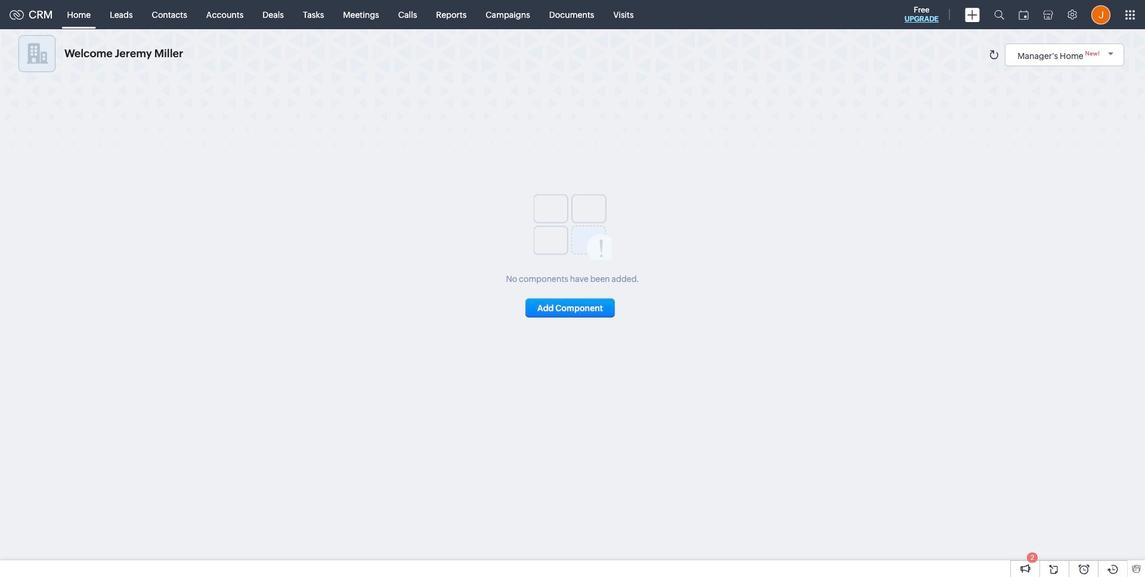 Task type: describe. For each thing, give the bounding box(es) containing it.
search element
[[988, 0, 1012, 29]]

search image
[[995, 10, 1005, 20]]



Task type: locate. For each thing, give the bounding box(es) containing it.
profile image
[[1092, 5, 1111, 24]]

create menu image
[[966, 7, 981, 22]]

calendar image
[[1019, 10, 1030, 19]]

logo image
[[10, 10, 24, 19]]

profile element
[[1085, 0, 1119, 29]]

create menu element
[[959, 0, 988, 29]]



Task type: vqa. For each thing, say whether or not it's contained in the screenshot.
THE SEARCH image
yes



